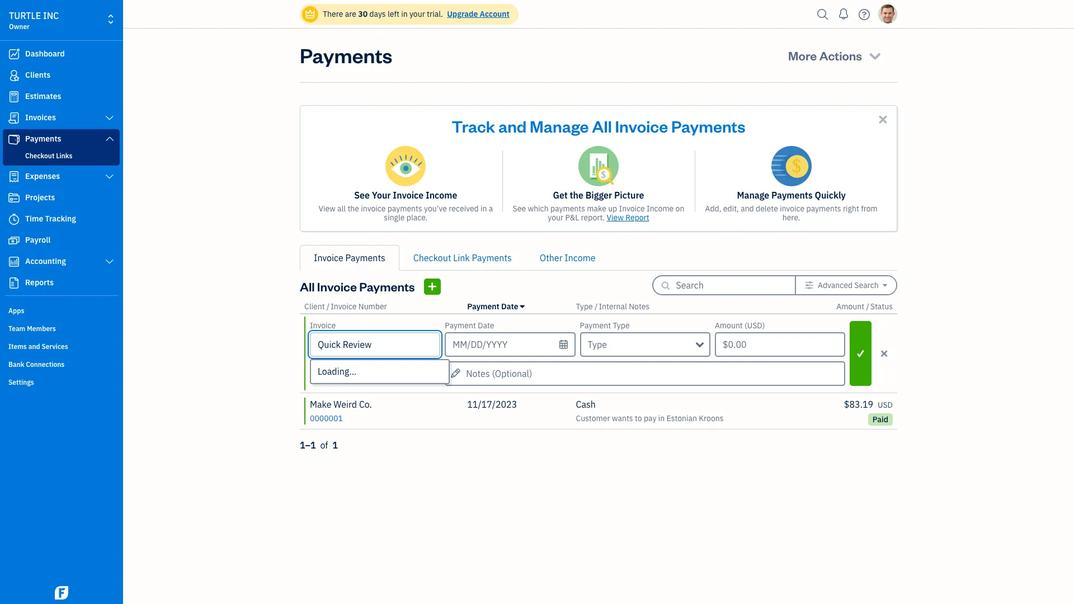 Task type: vqa. For each thing, say whether or not it's contained in the screenshot.
Klo
no



Task type: locate. For each thing, give the bounding box(es) containing it.
1 vertical spatial see
[[513, 204, 526, 214]]

go to help image
[[856, 6, 873, 23]]

0 vertical spatial payment date
[[467, 302, 518, 312]]

items and services link
[[3, 338, 120, 355]]

estonian
[[667, 414, 697, 424]]

1 horizontal spatial see
[[513, 204, 526, 214]]

2 / from the left
[[595, 302, 598, 312]]

1 vertical spatial chevron large down image
[[104, 172, 115, 181]]

get the bigger picture image
[[579, 146, 619, 186]]

0 horizontal spatial payments
[[388, 204, 422, 214]]

0 vertical spatial see
[[354, 190, 370, 201]]

team members
[[8, 325, 56, 333]]

0 horizontal spatial see
[[354, 190, 370, 201]]

1 vertical spatial your
[[548, 213, 564, 223]]

cash
[[576, 399, 596, 410]]

project image
[[7, 192, 21, 204]]

0 horizontal spatial /
[[327, 302, 330, 312]]

1 horizontal spatial caretdown image
[[883, 281, 887, 290]]

1 horizontal spatial invoice
[[780, 204, 805, 214]]

reports
[[25, 278, 54, 288]]

checkout for checkout links
[[25, 152, 54, 160]]

2 vertical spatial type
[[588, 339, 607, 350]]

in left a
[[481, 204, 487, 214]]

up
[[608, 204, 617, 214]]

invoices link
[[3, 108, 120, 128]]

payments inside the manage payments quickly add, edit, and delete invoice payments right from here.
[[807, 204, 841, 214]]

payment date down payment date button
[[445, 321, 494, 331]]

1 horizontal spatial /
[[595, 302, 598, 312]]

payment down type button
[[580, 321, 611, 331]]

0 vertical spatial caretdown image
[[883, 281, 887, 290]]

amount (usd)
[[715, 321, 765, 331]]

make
[[587, 204, 606, 214]]

income up you've
[[426, 190, 457, 201]]

type up payment type
[[576, 302, 593, 312]]

loading... option
[[311, 360, 449, 383]]

1 vertical spatial income
[[647, 204, 674, 214]]

payroll link
[[3, 231, 120, 251]]

payment up payment date in mm/dd/yyyy format text field
[[467, 302, 500, 312]]

date down payment date button
[[478, 321, 494, 331]]

track
[[452, 115, 495, 137]]

see your invoice income image
[[386, 146, 426, 186]]

your left trial.
[[410, 9, 425, 19]]

single
[[384, 213, 405, 223]]

view left the all at the left of page
[[319, 204, 336, 214]]

type down payment type
[[588, 339, 607, 350]]

notes
[[629, 302, 650, 312]]

0 horizontal spatial invoice
[[361, 204, 386, 214]]

0 horizontal spatial view
[[319, 204, 336, 214]]

2 vertical spatial chevron large down image
[[104, 257, 115, 266]]

search image
[[814, 6, 832, 23]]

members
[[27, 325, 56, 333]]

search
[[855, 280, 879, 290]]

amount left the "(usd)"
[[715, 321, 743, 331]]

caretdown image inside the advanced search dropdown button
[[883, 281, 887, 290]]

report.
[[581, 213, 605, 223]]

1 vertical spatial and
[[741, 204, 754, 214]]

chevron large down image for invoices
[[104, 114, 115, 123]]

accounting
[[25, 256, 66, 266]]

3 payments from the left
[[807, 204, 841, 214]]

2 payments from the left
[[551, 204, 585, 214]]

income inside see your invoice income view all the invoice payments you've received in a single place.
[[426, 190, 457, 201]]

see inside see your invoice income view all the invoice payments you've received in a single place.
[[354, 190, 370, 201]]

there
[[323, 9, 343, 19]]

clients
[[25, 70, 50, 80]]

co.
[[359, 399, 372, 410]]

0 vertical spatial income
[[426, 190, 457, 201]]

1 horizontal spatial checkout
[[413, 252, 451, 264]]

2 horizontal spatial in
[[658, 414, 665, 424]]

1 horizontal spatial all
[[592, 115, 612, 137]]

2 horizontal spatial payments
[[807, 204, 841, 214]]

1 invoice from the left
[[361, 204, 386, 214]]

settings link
[[3, 374, 120, 391]]

1 vertical spatial checkout
[[413, 252, 451, 264]]

estimates link
[[3, 87, 120, 107]]

checkout links
[[25, 152, 72, 160]]

there are 30 days left in your trial. upgrade account
[[323, 9, 510, 19]]

1 horizontal spatial income
[[565, 252, 596, 264]]

invoice down the your
[[361, 204, 386, 214]]

0 horizontal spatial caretdown image
[[520, 302, 525, 311]]

money image
[[7, 235, 21, 246]]

and right the items
[[28, 342, 40, 351]]

checkout links link
[[5, 149, 118, 163]]

chart image
[[7, 256, 21, 267]]

notifications image
[[835, 3, 853, 25]]

0 vertical spatial checkout
[[25, 152, 54, 160]]

date
[[501, 302, 518, 312], [478, 321, 494, 331]]

see your invoice income view all the invoice payments you've received in a single place.
[[319, 190, 493, 223]]

amount down advanced search
[[837, 302, 865, 312]]

see inside 'see which payments make up invoice income on your p&l report.'
[[513, 204, 526, 214]]

0 horizontal spatial checkout
[[25, 152, 54, 160]]

and for services
[[28, 342, 40, 351]]

close image
[[877, 113, 890, 126]]

chevron large down image
[[104, 114, 115, 123], [104, 172, 115, 181], [104, 257, 115, 266]]

0 vertical spatial all
[[592, 115, 612, 137]]

see left the your
[[354, 190, 370, 201]]

income right other
[[565, 252, 596, 264]]

in inside cash customer wants to pay in estonian kroons
[[658, 414, 665, 424]]

3 / from the left
[[866, 302, 869, 312]]

(usd)
[[745, 321, 765, 331]]

3 chevron large down image from the top
[[104, 257, 115, 266]]

save image
[[851, 347, 870, 361]]

1 payments from the left
[[388, 204, 422, 214]]

internal
[[599, 302, 627, 312]]

payments inside see your invoice income view all the invoice payments you've received in a single place.
[[388, 204, 422, 214]]

payments inside the manage payments quickly add, edit, and delete invoice payments right from here.
[[772, 190, 813, 201]]

/ left status
[[866, 302, 869, 312]]

/ right client
[[327, 302, 330, 312]]

checkout link payments link
[[399, 245, 526, 271]]

2 vertical spatial in
[[658, 414, 665, 424]]

picture
[[614, 190, 644, 201]]

income left on
[[647, 204, 674, 214]]

1 horizontal spatial amount
[[837, 302, 865, 312]]

checkout up expenses
[[25, 152, 54, 160]]

type inside dropdown button
[[588, 339, 607, 350]]

0 vertical spatial chevron large down image
[[104, 114, 115, 123]]

see
[[354, 190, 370, 201], [513, 204, 526, 214]]

1 vertical spatial amount
[[715, 321, 743, 331]]

weird
[[334, 399, 357, 410]]

payments down the your
[[388, 204, 422, 214]]

chevron large down image down chevron large down icon at the top left
[[104, 172, 115, 181]]

payments
[[388, 204, 422, 214], [551, 204, 585, 214], [807, 204, 841, 214]]

0 horizontal spatial income
[[426, 190, 457, 201]]

amount
[[837, 302, 865, 312], [715, 321, 743, 331]]

2 horizontal spatial income
[[647, 204, 674, 214]]

1 chevron large down image from the top
[[104, 114, 115, 123]]

link
[[453, 252, 470, 264]]

clients link
[[3, 65, 120, 86]]

0 horizontal spatial and
[[28, 342, 40, 351]]

amount for amount (usd)
[[715, 321, 743, 331]]

1 horizontal spatial the
[[570, 190, 584, 201]]

payment date up payment date in mm/dd/yyyy format text field
[[467, 302, 518, 312]]

type down internal
[[613, 321, 630, 331]]

invoice right the delete
[[780, 204, 805, 214]]

all invoice payments
[[300, 279, 415, 294]]

0 vertical spatial in
[[401, 9, 408, 19]]

type
[[576, 302, 593, 312], [613, 321, 630, 331], [588, 339, 607, 350]]

add a new payment image
[[427, 279, 438, 293]]

view right make
[[607, 213, 624, 223]]

caretdown image up payment date in mm/dd/yyyy format text field
[[520, 302, 525, 311]]

paid
[[873, 415, 889, 425]]

2 vertical spatial income
[[565, 252, 596, 264]]

1 vertical spatial caretdown image
[[520, 302, 525, 311]]

and inside main element
[[28, 342, 40, 351]]

1 / from the left
[[327, 302, 330, 312]]

get
[[553, 190, 568, 201]]

caretdown image right search
[[883, 281, 887, 290]]

in right pay
[[658, 414, 665, 424]]

1 horizontal spatial date
[[501, 302, 518, 312]]

dashboard image
[[7, 49, 21, 60]]

payments down quickly
[[807, 204, 841, 214]]

other income
[[540, 252, 596, 264]]

/ right type button
[[595, 302, 598, 312]]

0 vertical spatial type
[[576, 302, 593, 312]]

invoice inside see your invoice income view all the invoice payments you've received in a single place.
[[361, 204, 386, 214]]

0 vertical spatial and
[[499, 115, 527, 137]]

here.
[[783, 213, 801, 223]]

usd
[[878, 400, 893, 410]]

income inside 'see which payments make up invoice income on your p&l report.'
[[647, 204, 674, 214]]

Amount (USD) text field
[[715, 332, 846, 357]]

all up client
[[300, 279, 315, 294]]

1 horizontal spatial in
[[481, 204, 487, 214]]

0 vertical spatial amount
[[837, 302, 865, 312]]

amount for amount / status
[[837, 302, 865, 312]]

type for type
[[588, 339, 607, 350]]

in
[[401, 9, 408, 19], [481, 204, 487, 214], [658, 414, 665, 424]]

owner
[[9, 22, 30, 31]]

the right the all at the left of page
[[348, 204, 359, 214]]

your
[[410, 9, 425, 19], [548, 213, 564, 223]]

0000001
[[310, 414, 343, 424]]

manage inside the manage payments quickly add, edit, and delete invoice payments right from here.
[[737, 190, 770, 201]]

Payment date in MM/DD/YYYY format text field
[[445, 332, 576, 357]]

chevron large down image down payroll link
[[104, 257, 115, 266]]

all up get the bigger picture
[[592, 115, 612, 137]]

0 horizontal spatial the
[[348, 204, 359, 214]]

timer image
[[7, 214, 21, 225]]

type / internal notes
[[576, 302, 650, 312]]

chevron large down image up chevron large down icon at the top left
[[104, 114, 115, 123]]

invoice inside the manage payments quickly add, edit, and delete invoice payments right from here.
[[780, 204, 805, 214]]

2 vertical spatial and
[[28, 342, 40, 351]]

2 invoice from the left
[[780, 204, 805, 214]]

you've
[[424, 204, 447, 214]]

received
[[449, 204, 479, 214]]

the
[[570, 190, 584, 201], [348, 204, 359, 214]]

0 horizontal spatial your
[[410, 9, 425, 19]]

your left p&l
[[548, 213, 564, 223]]

payment date
[[467, 302, 518, 312], [445, 321, 494, 331]]

1–1
[[300, 440, 316, 451]]

projects
[[25, 192, 55, 203]]

and
[[499, 115, 527, 137], [741, 204, 754, 214], [28, 342, 40, 351]]

checkout inside main element
[[25, 152, 54, 160]]

1 horizontal spatial manage
[[737, 190, 770, 201]]

2 chevron large down image from the top
[[104, 172, 115, 181]]

services
[[42, 342, 68, 351]]

2 horizontal spatial /
[[866, 302, 869, 312]]

11/17/2023
[[467, 399, 517, 410]]

chevron large down image for expenses
[[104, 172, 115, 181]]

0 vertical spatial manage
[[530, 115, 589, 137]]

see which payments make up invoice income on your p&l report.
[[513, 204, 685, 223]]

see left which at the top of the page
[[513, 204, 526, 214]]

1 vertical spatial in
[[481, 204, 487, 214]]

caretdown image
[[883, 281, 887, 290], [520, 302, 525, 311]]

quickly
[[815, 190, 846, 201]]

links
[[56, 152, 72, 160]]

0 horizontal spatial manage
[[530, 115, 589, 137]]

in for there
[[401, 9, 408, 19]]

make weird co. 0000001
[[310, 399, 372, 424]]

the right the get at top
[[570, 190, 584, 201]]

0 horizontal spatial amount
[[715, 321, 743, 331]]

1 horizontal spatial and
[[499, 115, 527, 137]]

payments down the get at top
[[551, 204, 585, 214]]

caretdown image inside payment date button
[[520, 302, 525, 311]]

get the bigger picture
[[553, 190, 644, 201]]

0 horizontal spatial in
[[401, 9, 408, 19]]

in right left at left
[[401, 9, 408, 19]]

payroll
[[25, 235, 51, 245]]

estimate image
[[7, 91, 21, 102]]

0 horizontal spatial all
[[300, 279, 315, 294]]

and right track
[[499, 115, 527, 137]]

checkout up the 'add a new payment' 'icon'
[[413, 252, 451, 264]]

1 vertical spatial manage
[[737, 190, 770, 201]]

upgrade
[[447, 9, 478, 19]]

1 horizontal spatial payments
[[551, 204, 585, 214]]

main element
[[0, 0, 151, 604]]

cancel image
[[875, 347, 894, 360]]

2 horizontal spatial and
[[741, 204, 754, 214]]

1 vertical spatial all
[[300, 279, 315, 294]]

expense image
[[7, 171, 21, 182]]

1 vertical spatial the
[[348, 204, 359, 214]]

0 horizontal spatial date
[[478, 321, 494, 331]]

chevron large down image inside expenses link
[[104, 172, 115, 181]]

chevron large down image inside accounting link
[[104, 257, 115, 266]]

chevron large down image inside "invoices" link
[[104, 114, 115, 123]]

see for your
[[354, 190, 370, 201]]

1 horizontal spatial your
[[548, 213, 564, 223]]

payments inside main element
[[25, 134, 61, 144]]

date up payment date in mm/dd/yyyy format text field
[[501, 302, 518, 312]]

0 vertical spatial date
[[501, 302, 518, 312]]

and right edit,
[[741, 204, 754, 214]]



Task type: describe. For each thing, give the bounding box(es) containing it.
the inside see your invoice income view all the invoice payments you've received in a single place.
[[348, 204, 359, 214]]

1 vertical spatial payment date
[[445, 321, 494, 331]]

1–1 of 1
[[300, 440, 338, 451]]

0 vertical spatial the
[[570, 190, 584, 201]]

invoice image
[[7, 112, 21, 124]]

estimates
[[25, 91, 61, 101]]

chevron large down image for accounting
[[104, 257, 115, 266]]

bank connections
[[8, 360, 65, 369]]

items
[[8, 342, 27, 351]]

1 vertical spatial type
[[613, 321, 630, 331]]

all
[[337, 204, 346, 214]]

checkout link payments
[[413, 252, 512, 264]]

payments for income
[[388, 204, 422, 214]]

a
[[489, 204, 493, 214]]

bigger
[[586, 190, 612, 201]]

other income link
[[526, 245, 610, 271]]

payments inside 'see which payments make up invoice income on your p&l report.'
[[551, 204, 585, 214]]

accounting link
[[3, 252, 120, 272]]

30
[[358, 9, 368, 19]]

Notes (Optional) text field
[[445, 361, 846, 386]]

status
[[871, 302, 893, 312]]

account
[[480, 9, 510, 19]]

loading...
[[318, 366, 357, 377]]

report image
[[7, 278, 21, 289]]

customer
[[576, 414, 610, 424]]

view inside see your invoice income view all the invoice payments you've received in a single place.
[[319, 204, 336, 214]]

number
[[359, 302, 387, 312]]

place.
[[407, 213, 428, 223]]

and inside the manage payments quickly add, edit, and delete invoice payments right from here.
[[741, 204, 754, 214]]

manage payments quickly add, edit, and delete invoice payments right from here.
[[705, 190, 878, 223]]

type for type / internal notes
[[576, 302, 593, 312]]

payments link
[[3, 129, 120, 149]]

chevron large down image
[[104, 134, 115, 143]]

1 horizontal spatial view
[[607, 213, 624, 223]]

apps
[[8, 307, 24, 315]]

expenses
[[25, 171, 60, 181]]

trial.
[[427, 9, 443, 19]]

kroons
[[699, 414, 724, 424]]

of
[[320, 440, 328, 451]]

payment image
[[7, 134, 21, 145]]

projects link
[[3, 188, 120, 208]]

edit,
[[723, 204, 739, 214]]

advanced search button
[[796, 276, 896, 294]]

other
[[540, 252, 563, 264]]

/ for internal
[[595, 302, 598, 312]]

add,
[[705, 204, 722, 214]]

amount / status
[[837, 302, 893, 312]]

type button
[[580, 332, 711, 357]]

freshbooks image
[[53, 586, 71, 600]]

manage payments quickly image
[[771, 146, 812, 186]]

$83.19
[[844, 399, 874, 410]]

dashboard link
[[3, 44, 120, 64]]

track and manage all invoice payments
[[452, 115, 746, 137]]

and for manage
[[499, 115, 527, 137]]

inc
[[43, 10, 59, 21]]

are
[[345, 9, 356, 19]]

days
[[370, 9, 386, 19]]

expenses link
[[3, 167, 120, 187]]

in for cash
[[658, 414, 665, 424]]

/ for invoice
[[327, 302, 330, 312]]

chevrondown image
[[868, 48, 883, 63]]

Search text field
[[676, 276, 777, 294]]

right
[[843, 204, 859, 214]]

on
[[676, 204, 685, 214]]

/ for status
[[866, 302, 869, 312]]

invoice inside see your invoice income view all the invoice payments you've received in a single place.
[[393, 190, 424, 201]]

apps link
[[3, 302, 120, 319]]

checkout for checkout link payments
[[413, 252, 451, 264]]

items and services
[[8, 342, 68, 351]]

invoice for payments
[[780, 204, 805, 214]]

actions
[[820, 48, 862, 63]]

cash customer wants to pay in estonian kroons
[[576, 399, 724, 424]]

invoice for your
[[361, 204, 386, 214]]

report
[[626, 213, 649, 223]]

invoice payments link
[[300, 245, 399, 271]]

1
[[333, 440, 338, 451]]

Invoice text field
[[311, 333, 439, 356]]

client image
[[7, 70, 21, 81]]

p&l
[[565, 213, 579, 223]]

more actions
[[788, 48, 862, 63]]

make
[[310, 399, 332, 410]]

from
[[861, 204, 878, 214]]

invoice inside 'see which payments make up invoice income on your p&l report.'
[[619, 204, 645, 214]]

crown image
[[304, 8, 316, 20]]

settings
[[8, 378, 34, 387]]

type button
[[576, 302, 593, 312]]

see for which
[[513, 204, 526, 214]]

dashboard
[[25, 49, 65, 59]]

1 vertical spatial date
[[478, 321, 494, 331]]

your
[[372, 190, 391, 201]]

team members link
[[3, 320, 120, 337]]

settings image
[[805, 281, 814, 290]]

upgrade account link
[[445, 9, 510, 19]]

wants
[[612, 414, 633, 424]]

amount button
[[837, 302, 865, 312]]

turtle inc owner
[[9, 10, 59, 31]]

bank connections link
[[3, 356, 120, 373]]

0 vertical spatial your
[[410, 9, 425, 19]]

which
[[528, 204, 549, 214]]

team
[[8, 325, 25, 333]]

payment down payment date button
[[445, 321, 476, 331]]

advanced search
[[818, 280, 879, 290]]

more actions button
[[778, 42, 893, 69]]

left
[[388, 9, 399, 19]]

to
[[635, 414, 642, 424]]

advanced
[[818, 280, 853, 290]]

time tracking
[[25, 214, 76, 224]]

$83.19 usd paid
[[844, 399, 893, 425]]

payments for add,
[[807, 204, 841, 214]]

more
[[788, 48, 817, 63]]

your inside 'see which payments make up invoice income on your p&l report.'
[[548, 213, 564, 223]]

in inside see your invoice income view all the invoice payments you've received in a single place.
[[481, 204, 487, 214]]

client / invoice number
[[304, 302, 387, 312]]

payment type
[[580, 321, 630, 331]]



